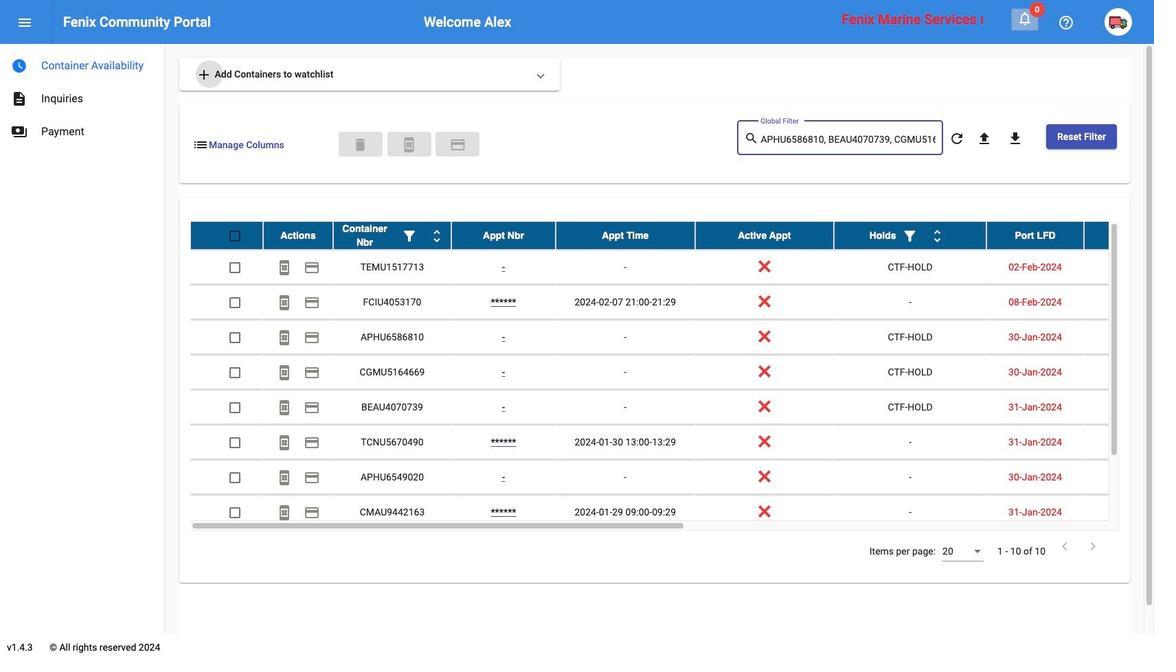 Task type: vqa. For each thing, say whether or not it's contained in the screenshot.
first COLUMN HEADER
yes



Task type: locate. For each thing, give the bounding box(es) containing it.
grid
[[190, 222, 1154, 531]]

5 column header from the left
[[695, 222, 834, 249]]

7 row from the top
[[190, 425, 1154, 460]]

3 cell from the top
[[1084, 320, 1154, 354]]

1 column header from the left
[[263, 222, 333, 249]]

no color image
[[1017, 10, 1033, 27], [16, 15, 33, 31], [1058, 15, 1074, 31], [11, 124, 27, 140], [976, 131, 993, 147], [1007, 131, 1023, 147], [192, 137, 209, 153], [450, 137, 466, 153], [429, 228, 445, 245], [902, 228, 918, 245], [276, 260, 293, 276], [304, 260, 320, 276], [276, 330, 293, 346], [304, 330, 320, 346], [304, 365, 320, 381], [276, 400, 293, 417], [304, 400, 320, 417], [276, 505, 293, 522], [1056, 539, 1073, 555], [1085, 539, 1101, 555]]

6 cell from the top
[[1084, 425, 1154, 460]]

cell for 4th row from the top
[[1084, 320, 1154, 354]]

no color image
[[11, 58, 27, 74], [196, 67, 212, 83], [11, 91, 27, 107], [744, 130, 761, 147], [949, 131, 965, 147], [401, 137, 417, 153], [401, 228, 418, 245], [929, 228, 946, 245], [276, 295, 293, 311], [304, 295, 320, 311], [276, 365, 293, 381], [276, 435, 293, 452], [304, 435, 320, 452], [276, 470, 293, 487], [304, 470, 320, 487], [304, 505, 320, 522]]

9 row from the top
[[190, 495, 1154, 530]]

column header
[[263, 222, 333, 249], [333, 222, 451, 249], [451, 222, 556, 249], [556, 222, 695, 249], [695, 222, 834, 249], [834, 222, 986, 249], [986, 222, 1084, 249], [1084, 222, 1154, 249]]

8 column header from the left
[[1084, 222, 1154, 249]]

5 row from the top
[[190, 355, 1154, 390]]

4 cell from the top
[[1084, 355, 1154, 390]]

delete image
[[352, 137, 369, 153]]

3 column header from the left
[[451, 222, 556, 249]]

cell
[[1084, 250, 1154, 284], [1084, 285, 1154, 319], [1084, 320, 1154, 354], [1084, 355, 1154, 390], [1084, 390, 1154, 425], [1084, 425, 1154, 460], [1084, 460, 1154, 495], [1084, 495, 1154, 530]]

1 row from the top
[[190, 222, 1154, 250]]

row
[[190, 222, 1154, 250], [190, 250, 1154, 285], [190, 285, 1154, 320], [190, 320, 1154, 355], [190, 355, 1154, 390], [190, 390, 1154, 425], [190, 425, 1154, 460], [190, 460, 1154, 495], [190, 495, 1154, 530]]

navigation
[[0, 44, 165, 148]]

cell for 2nd row
[[1084, 250, 1154, 284]]

cell for 5th row from the bottom of the page
[[1084, 355, 1154, 390]]

cell for third row from the bottom
[[1084, 425, 1154, 460]]

8 cell from the top
[[1084, 495, 1154, 530]]

7 cell from the top
[[1084, 460, 1154, 495]]

5 cell from the top
[[1084, 390, 1154, 425]]

2 cell from the top
[[1084, 285, 1154, 319]]

2 column header from the left
[[333, 222, 451, 249]]

6 column header from the left
[[834, 222, 986, 249]]

3 row from the top
[[190, 285, 1154, 320]]

1 cell from the top
[[1084, 250, 1154, 284]]

4 row from the top
[[190, 320, 1154, 355]]



Task type: describe. For each thing, give the bounding box(es) containing it.
cell for third row from the top of the page
[[1084, 285, 1154, 319]]

6 row from the top
[[190, 390, 1154, 425]]

8 row from the top
[[190, 460, 1154, 495]]

cell for 8th row from the top
[[1084, 460, 1154, 495]]

cell for fourth row from the bottom
[[1084, 390, 1154, 425]]

7 column header from the left
[[986, 222, 1084, 249]]

2 row from the top
[[190, 250, 1154, 285]]

4 column header from the left
[[556, 222, 695, 249]]

Global Watchlist Filter field
[[761, 135, 936, 145]]

cell for 1st row from the bottom
[[1084, 495, 1154, 530]]



